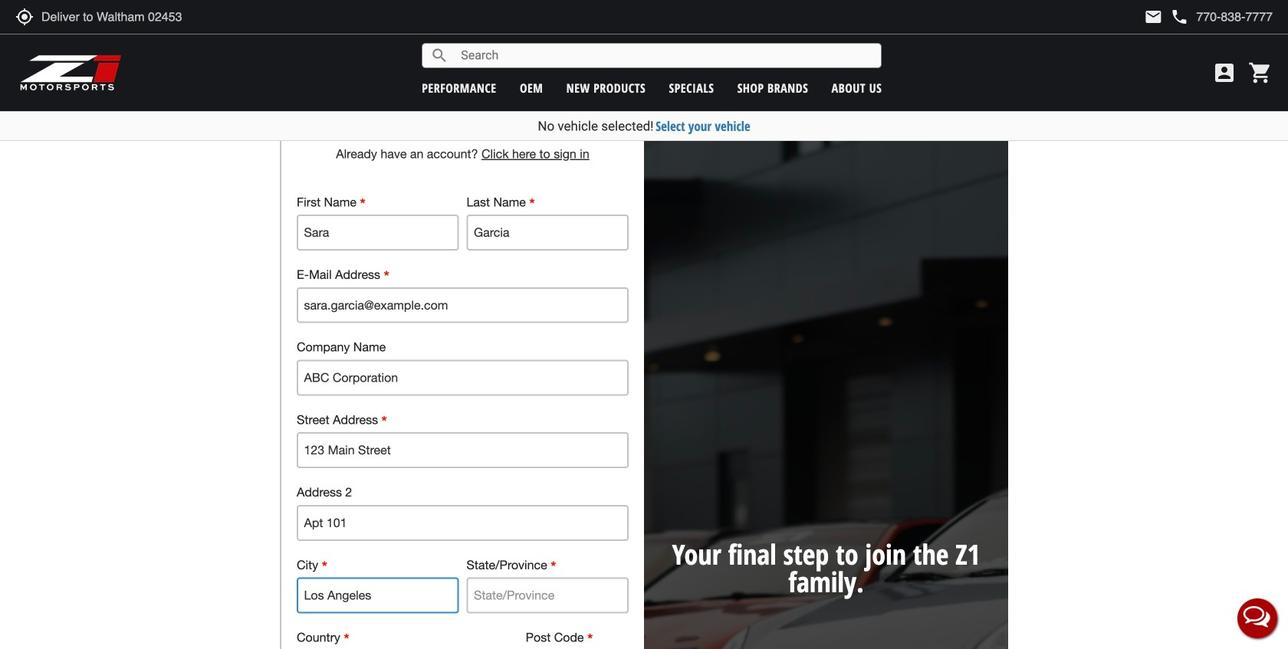 Task type: locate. For each thing, give the bounding box(es) containing it.
Apartment, Suite or Bldg. text field
[[297, 505, 629, 541]]

Last Name text field
[[467, 215, 629, 251]]

E-Mail Address text field
[[297, 288, 629, 323]]

z1 motorsports logo image
[[19, 54, 122, 92]]

Street Address text field
[[297, 433, 629, 469]]

First Name text field
[[297, 215, 459, 251]]



Task type: describe. For each thing, give the bounding box(es) containing it.
City text field
[[297, 578, 459, 614]]

Company Name text field
[[297, 360, 629, 396]]

State/​Province text field
[[467, 578, 629, 614]]

Search search field
[[449, 44, 882, 67]]



Task type: vqa. For each thing, say whether or not it's contained in the screenshot.
search search box
yes



